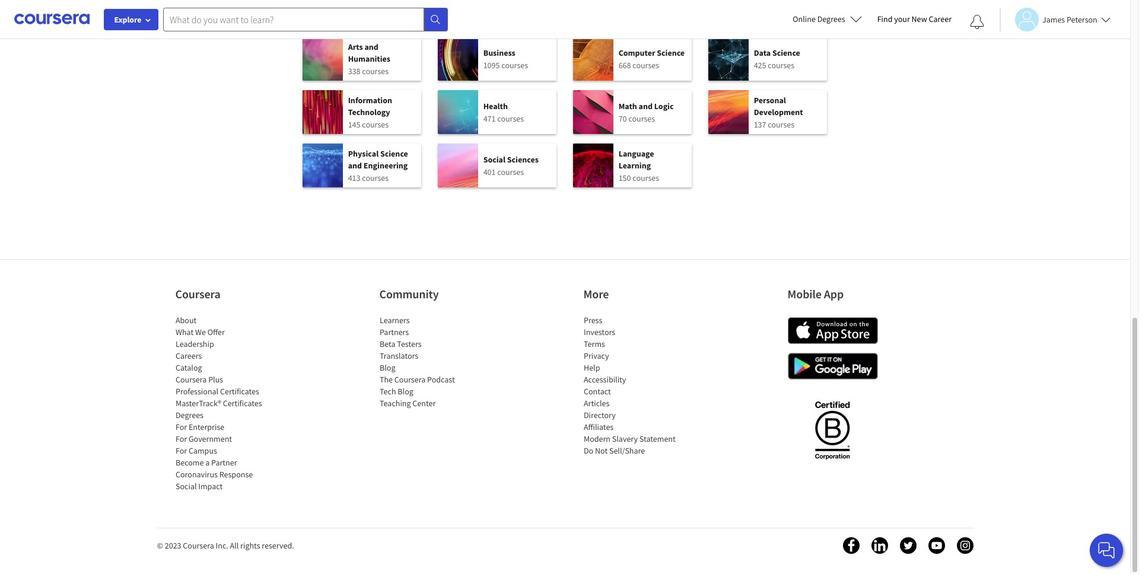 Task type: describe. For each thing, give the bounding box(es) containing it.
help
[[584, 363, 600, 373]]

science for physical science and engineering 413 courses
[[380, 148, 408, 159]]

enterprise
[[188, 422, 224, 433]]

413
[[348, 172, 361, 183]]

reserved.
[[262, 541, 294, 551]]

download on the app store image
[[788, 318, 878, 344]]

slavery
[[612, 434, 638, 445]]

mastertrack® certificates link
[[175, 398, 262, 409]]

list for community
[[380, 315, 481, 410]]

response
[[219, 470, 253, 480]]

coursera inside the about what we offer leadership careers catalog coursera plus professional certificates mastertrack® certificates degrees for enterprise for government for campus become a partner coronavirus response social impact
[[175, 375, 207, 385]]

401
[[484, 167, 496, 177]]

courses inside computer science 668 courses
[[633, 60, 660, 70]]

articles link
[[584, 398, 610, 409]]

teaching
[[380, 398, 411, 409]]

business
[[484, 47, 516, 58]]

affiliates link
[[584, 422, 614, 433]]

1 for from the top
[[175, 422, 187, 433]]

beta testers link
[[380, 339, 422, 350]]

courses inside language learning 150 courses
[[633, 172, 660, 183]]

health
[[484, 101, 508, 111]]

the
[[380, 375, 393, 385]]

degrees inside dropdown button
[[818, 14, 846, 24]]

do
[[584, 446, 593, 456]]

partners link
[[380, 327, 409, 338]]

coursera facebook image
[[843, 538, 860, 554]]

press investors terms privacy help accessibility contact articles directory affiliates modern slavery statement do not sell/share
[[584, 315, 676, 456]]

courses inside math and logic 70 courses
[[629, 113, 655, 124]]

data
[[754, 47, 771, 58]]

impact
[[198, 481, 222, 492]]

about what we offer leadership careers catalog coursera plus professional certificates mastertrack® certificates degrees for enterprise for government for campus become a partner coronavirus response social impact
[[175, 315, 262, 492]]

health 471 courses
[[484, 101, 524, 124]]

for government link
[[175, 434, 232, 445]]

and for arts
[[365, 41, 379, 52]]

careers link
[[175, 351, 202, 362]]

coronavirus
[[175, 470, 218, 480]]

get it on google play image
[[788, 353, 878, 380]]

chat with us image
[[1098, 541, 1117, 560]]

show notifications image
[[971, 15, 985, 29]]

james peterson
[[1043, 14, 1098, 25]]

arts
[[348, 41, 363, 52]]

coursera twitter image
[[900, 538, 917, 554]]

humanities
[[348, 53, 391, 64]]

70
[[619, 113, 627, 124]]

1095
[[484, 60, 500, 70]]

What do you want to learn? text field
[[163, 7, 424, 31]]

1 vertical spatial certificates
[[223, 398, 262, 409]]

0 horizontal spatial blog
[[380, 363, 395, 373]]

business 1095 courses
[[484, 47, 528, 70]]

for enterprise link
[[175, 422, 224, 433]]

technology
[[348, 107, 390, 117]]

338
[[348, 66, 361, 76]]

peterson
[[1067, 14, 1098, 25]]

privacy link
[[584, 351, 609, 362]]

modern
[[584, 434, 611, 445]]

list for coursera
[[175, 315, 276, 493]]

language
[[619, 148, 655, 159]]

coursera plus link
[[175, 375, 223, 385]]

government
[[188, 434, 232, 445]]

privacy
[[584, 351, 609, 362]]

engineering
[[364, 160, 408, 171]]

explore button
[[104, 9, 158, 30]]

online degrees
[[793, 14, 846, 24]]

degrees link
[[175, 410, 203, 421]]

logic
[[655, 101, 674, 111]]

data science 425 courses
[[754, 47, 801, 70]]

find
[[878, 14, 893, 24]]

blog link
[[380, 363, 395, 373]]

the coursera podcast link
[[380, 375, 455, 385]]

145
[[348, 119, 361, 130]]

more
[[584, 287, 609, 302]]

physical
[[348, 148, 379, 159]]

learners
[[380, 315, 410, 326]]

careers
[[175, 351, 202, 362]]

language learning 150 courses
[[619, 148, 660, 183]]

social impact link
[[175, 481, 222, 492]]

learners partners beta testers translators blog the coursera podcast tech blog teaching center
[[380, 315, 455, 409]]

courses inside 'health 471 courses'
[[498, 113, 524, 124]]

articles
[[584, 398, 610, 409]]

what we offer link
[[175, 327, 225, 338]]

3 for from the top
[[175, 446, 187, 456]]

find your new career
[[878, 14, 952, 24]]

2 for from the top
[[175, 434, 187, 445]]

james peterson button
[[1000, 7, 1111, 31]]

coursera linkedin image
[[872, 538, 888, 554]]

plus
[[208, 375, 223, 385]]

sell/share
[[609, 446, 645, 456]]

©
[[157, 541, 163, 551]]

inc.
[[216, 541, 228, 551]]

development
[[754, 107, 804, 117]]

coursera youtube image
[[929, 538, 945, 554]]

coursera up about
[[175, 287, 221, 302]]

1 vertical spatial blog
[[398, 386, 413, 397]]

investors
[[584, 327, 615, 338]]

courses inside "information technology 145 courses"
[[362, 119, 389, 130]]

investors link
[[584, 327, 615, 338]]

become a partner link
[[175, 458, 237, 468]]

personal
[[754, 95, 786, 105]]

668
[[619, 60, 631, 70]]

science for computer science 668 courses
[[657, 47, 685, 58]]

science for data science 425 courses
[[773, 47, 801, 58]]

offer
[[207, 327, 225, 338]]



Task type: vqa. For each thing, say whether or not it's contained in the screenshot.
first 'partnerName logo' from the bottom
no



Task type: locate. For each thing, give the bounding box(es) containing it.
courses down computer
[[633, 60, 660, 70]]

1 vertical spatial and
[[639, 101, 653, 111]]

blog up the the
[[380, 363, 395, 373]]

coursera left 'inc.'
[[183, 541, 214, 551]]

for up for campus link
[[175, 434, 187, 445]]

courses down business
[[502, 60, 528, 70]]

about
[[175, 315, 196, 326]]

and right math
[[639, 101, 653, 111]]

0 horizontal spatial social
[[175, 481, 197, 492]]

professional certificates link
[[175, 386, 259, 397]]

courses
[[502, 60, 528, 70], [633, 60, 660, 70], [768, 60, 795, 70], [362, 66, 389, 76], [498, 113, 524, 124], [629, 113, 655, 124], [362, 119, 389, 130], [768, 119, 795, 130], [498, 167, 524, 177], [362, 172, 389, 183], [633, 172, 660, 183]]

what
[[175, 327, 193, 338]]

1 horizontal spatial degrees
[[818, 14, 846, 24]]

we
[[195, 327, 206, 338]]

press
[[584, 315, 602, 326]]

partners
[[380, 327, 409, 338]]

courses inside business 1095 courses
[[502, 60, 528, 70]]

courses inside data science 425 courses
[[768, 60, 795, 70]]

become
[[175, 458, 204, 468]]

and up 413
[[348, 160, 362, 171]]

accessibility
[[584, 375, 626, 385]]

new
[[912, 14, 928, 24]]

social sciences 401 courses
[[484, 154, 539, 177]]

certificates up mastertrack® certificates link
[[220, 386, 259, 397]]

courses down sciences
[[498, 167, 524, 177]]

contact link
[[584, 386, 611, 397]]

science inside data science 425 courses
[[773, 47, 801, 58]]

and inside math and logic 70 courses
[[639, 101, 653, 111]]

blog up teaching center link
[[398, 386, 413, 397]]

courses down engineering
[[362, 172, 389, 183]]

courses inside social sciences 401 courses
[[498, 167, 524, 177]]

a
[[205, 458, 209, 468]]

science inside computer science 668 courses
[[657, 47, 685, 58]]

terms link
[[584, 339, 605, 350]]

leadership link
[[175, 339, 214, 350]]

explore
[[114, 14, 142, 25]]

courses down humanities
[[362, 66, 389, 76]]

contact
[[584, 386, 611, 397]]

science right computer
[[657, 47, 685, 58]]

logo of certified b corporation image
[[809, 395, 857, 466]]

1 horizontal spatial blog
[[398, 386, 413, 397]]

425
[[754, 60, 767, 70]]

science up engineering
[[380, 148, 408, 159]]

2 horizontal spatial and
[[639, 101, 653, 111]]

courses inside physical science and engineering 413 courses
[[362, 172, 389, 183]]

degrees down mastertrack®
[[175, 410, 203, 421]]

science inside physical science and engineering 413 courses
[[380, 148, 408, 159]]

directory link
[[584, 410, 616, 421]]

degrees right online
[[818, 14, 846, 24]]

list
[[303, 37, 828, 197], [175, 315, 276, 493], [380, 315, 481, 410], [584, 315, 685, 457]]

2 vertical spatial and
[[348, 160, 362, 171]]

list containing press
[[584, 315, 685, 457]]

0 vertical spatial social
[[484, 154, 506, 165]]

mastertrack®
[[175, 398, 221, 409]]

career
[[929, 14, 952, 24]]

your
[[895, 14, 910, 24]]

0 vertical spatial degrees
[[818, 14, 846, 24]]

courses down math
[[629, 113, 655, 124]]

mobile
[[788, 287, 822, 302]]

0 horizontal spatial and
[[348, 160, 362, 171]]

information technology 145 courses
[[348, 95, 392, 130]]

coursera up tech blog link
[[394, 375, 425, 385]]

coursera inside learners partners beta testers translators blog the coursera podcast tech blog teaching center
[[394, 375, 425, 385]]

modern slavery statement link
[[584, 434, 676, 445]]

0 vertical spatial and
[[365, 41, 379, 52]]

sciences
[[507, 154, 539, 165]]

physical science and engineering 413 courses
[[348, 148, 408, 183]]

campus
[[188, 446, 217, 456]]

podcast
[[427, 375, 455, 385]]

0 vertical spatial blog
[[380, 363, 395, 373]]

for up become
[[175, 446, 187, 456]]

0 vertical spatial for
[[175, 422, 187, 433]]

online degrees button
[[784, 6, 872, 32]]

courses down technology
[[362, 119, 389, 130]]

1 vertical spatial degrees
[[175, 410, 203, 421]]

courses down "health"
[[498, 113, 524, 124]]

teaching center link
[[380, 398, 436, 409]]

150
[[619, 172, 631, 183]]

computer
[[619, 47, 656, 58]]

personal development 137 courses
[[754, 95, 804, 130]]

and
[[365, 41, 379, 52], [639, 101, 653, 111], [348, 160, 362, 171]]

coursera down the "catalog" link
[[175, 375, 207, 385]]

professional
[[175, 386, 218, 397]]

certificates down professional certificates link
[[223, 398, 262, 409]]

courses down learning
[[633, 172, 660, 183]]

and inside arts and humanities 338 courses
[[365, 41, 379, 52]]

rights
[[240, 541, 260, 551]]

courses inside personal development 137 courses
[[768, 119, 795, 130]]

1 horizontal spatial social
[[484, 154, 506, 165]]

2023
[[165, 541, 181, 551]]

science right data
[[773, 47, 801, 58]]

social
[[484, 154, 506, 165], [175, 481, 197, 492]]

social up 401
[[484, 154, 506, 165]]

directory
[[584, 410, 616, 421]]

1 vertical spatial social
[[175, 481, 197, 492]]

degrees
[[818, 14, 846, 24], [175, 410, 203, 421]]

courses inside arts and humanities 338 courses
[[362, 66, 389, 76]]

leadership
[[175, 339, 214, 350]]

coursera
[[175, 287, 221, 302], [175, 375, 207, 385], [394, 375, 425, 385], [183, 541, 214, 551]]

tech
[[380, 386, 396, 397]]

2 horizontal spatial science
[[773, 47, 801, 58]]

james
[[1043, 14, 1066, 25]]

coursera instagram image
[[957, 538, 974, 554]]

online
[[793, 14, 816, 24]]

list containing arts and humanities
[[303, 37, 828, 197]]

1 vertical spatial for
[[175, 434, 187, 445]]

social inside the about what we offer leadership careers catalog coursera plus professional certificates mastertrack® certificates degrees for enterprise for government for campus become a partner coronavirus response social impact
[[175, 481, 197, 492]]

and up humanities
[[365, 41, 379, 52]]

list for more
[[584, 315, 685, 457]]

1 horizontal spatial and
[[365, 41, 379, 52]]

degrees inside the about what we offer leadership careers catalog coursera plus professional certificates mastertrack® certificates degrees for enterprise for government for campus become a partner coronavirus response social impact
[[175, 410, 203, 421]]

and inside physical science and engineering 413 courses
[[348, 160, 362, 171]]

blog
[[380, 363, 395, 373], [398, 386, 413, 397]]

1 horizontal spatial science
[[657, 47, 685, 58]]

beta
[[380, 339, 395, 350]]

not
[[595, 446, 608, 456]]

courses right 425
[[768, 60, 795, 70]]

courses down development
[[768, 119, 795, 130]]

0 vertical spatial certificates
[[220, 386, 259, 397]]

coursera image
[[14, 10, 90, 29]]

do not sell/share link
[[584, 446, 645, 456]]

translators link
[[380, 351, 418, 362]]

social down coronavirus
[[175, 481, 197, 492]]

coronavirus response link
[[175, 470, 253, 480]]

list containing learners
[[380, 315, 481, 410]]

0 horizontal spatial science
[[380, 148, 408, 159]]

2 vertical spatial for
[[175, 446, 187, 456]]

catalog
[[175, 363, 202, 373]]

list containing about
[[175, 315, 276, 493]]

about link
[[175, 315, 196, 326]]

social inside social sciences 401 courses
[[484, 154, 506, 165]]

© 2023 coursera inc. all rights reserved.
[[157, 541, 294, 551]]

for campus link
[[175, 446, 217, 456]]

affiliates
[[584, 422, 614, 433]]

None search field
[[163, 7, 448, 31]]

0 horizontal spatial degrees
[[175, 410, 203, 421]]

and for math
[[639, 101, 653, 111]]

for down the degrees link
[[175, 422, 187, 433]]

find your new career link
[[872, 12, 958, 27]]



